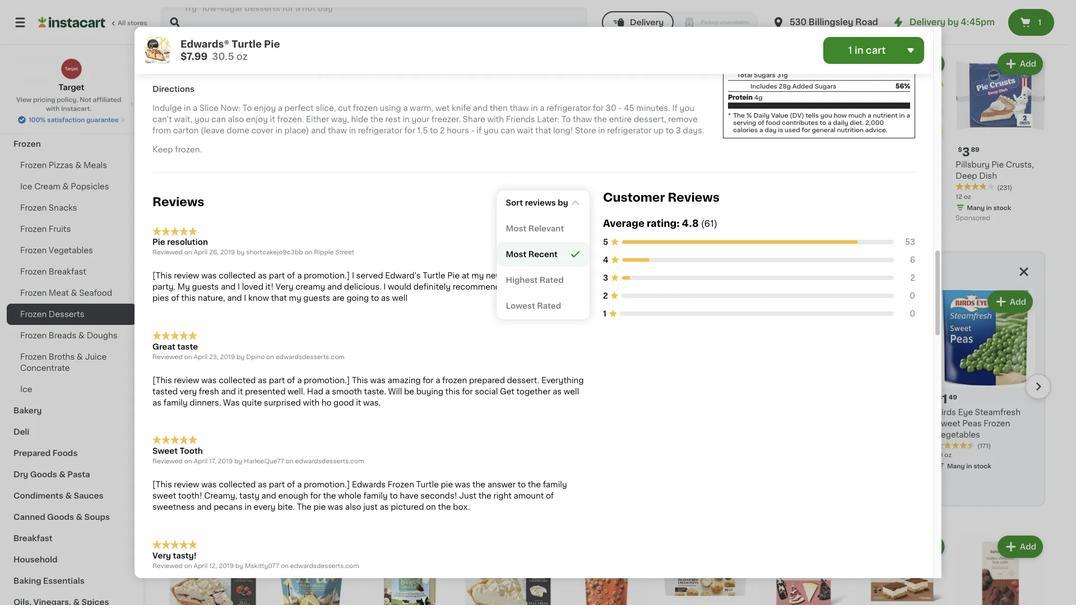 Task type: vqa. For each thing, say whether or not it's contained in the screenshot.
2nd 4K
no



Task type: describe. For each thing, give the bounding box(es) containing it.
edwards® for edwards® turtle pie $7.99 30.5 oz
[[181, 40, 230, 49]]

530 billingsley road
[[790, 18, 879, 26]]

in inside 1 in cart field
[[855, 46, 864, 55]]

harleeque77
[[244, 458, 284, 465]]

1 vertical spatial pie
[[314, 504, 326, 511]]

pie inside marie callender's pumpkin pie frozen dessert
[[205, 172, 217, 180]]

2 down 53
[[911, 274, 916, 282]]

the up amount
[[528, 481, 541, 489]]

0 vertical spatial my
[[472, 272, 484, 280]]

produce
[[13, 34, 48, 42]]

3 up reddi-
[[185, 394, 192, 406]]

and inside [this review was collected as part of a promotion.] this was amazing for a frozen prepared dessert. everything tasted very fresh and it presented well. had a smooth taste. will be buying this for social  get together as well as family dinners. was quite surprised with ho good it was.
[[221, 388, 236, 396]]

1 (2.91k) from the left
[[308, 15, 330, 21]]

contributes
[[782, 119, 819, 126]]

part for i
[[269, 272, 285, 280]]

99 for birds
[[302, 395, 310, 401]]

4 inside the product group
[[401, 394, 410, 406]]

april for sweet tooth
[[194, 458, 208, 465]]

butter,
[[672, 172, 699, 180]]

frozen inside [this review was collected as part of a promotion.] this was amazing for a frozen prepared dessert. everything tasted very fresh and it presented well. had a smooth taste. will be buying this for social  get together as well as family dinners. was quite surprised with ho good it was.
[[442, 377, 467, 384]]

8 oz inside 8 oz button
[[858, 14, 871, 20]]

1 vertical spatial -
[[471, 127, 475, 134]]

turtle inside edwards® turtle pie $7.99 30.5 oz
[[232, 40, 262, 49]]

1 vertical spatial most recent button
[[497, 242, 590, 267]]

0 vertical spatial most
[[515, 198, 536, 206]]

nutrition
[[838, 127, 864, 133]]

2 38 from the left
[[956, 24, 965, 30]]

was inside [this review was collected as part of a promotion.] i served edward's turtle pie at my new year's eve dinner party.  my guests and i loved it! very creamy and delicious.  i would definitely recommend it to anyone that likes pies of this nature, and i know that my guests are going to as well
[[201, 272, 217, 280]]

oz inside edwards® turtle pie $7.99 30.5 oz
[[237, 52, 248, 61]]

as down would
[[381, 295, 390, 302]]

desserts for crème
[[402, 172, 438, 180]]

0 horizontal spatial seafood
[[45, 98, 79, 105]]

1 pillsbury from the left
[[464, 161, 498, 169]]

this inside [this review was collected as part of a promotion.] this was amazing for a frozen prepared dessert. everything tasted very fresh and it presented well. had a smooth taste. will be buying this for social  get together as well as family dinners. was quite surprised with ho good it was.
[[446, 388, 460, 396]]

0 vertical spatial 6
[[175, 146, 183, 158]]

entire
[[609, 115, 632, 123]]

sweet
[[153, 492, 176, 500]]

0 vertical spatial pie
[[441, 481, 453, 489]]

0 vertical spatial most recent
[[515, 198, 567, 206]]

99 right the get
[[519, 395, 527, 401]]

& inside "snacks & candy" link
[[45, 119, 51, 127]]

$ for marie callender's pumpkin pie frozen dessert
[[170, 147, 175, 153]]

edwards for edwards® edwards premium desserts cookies and crème pie
[[406, 161, 440, 169]]

0 vertical spatial -
[[619, 104, 622, 112]]

seafood inside "link"
[[79, 289, 112, 297]]

[this for [this review was collected as part of a promotion.] this was amazing for a frozen prepared dessert. everything tasted very fresh and it presented well. had a smooth taste. will be buying this for social  get together as well as family dinners. was quite surprised with ho good it was.
[[153, 377, 172, 384]]

1 inside item carousel region
[[943, 394, 948, 406]]

0 vertical spatial meat
[[13, 98, 34, 105]]

15% 4% total sugars 31g
[[737, 49, 911, 78]]

fl for 6.84
[[578, 14, 583, 20]]

prepared foods link
[[7, 443, 136, 464]]

2 dish from the left
[[980, 172, 998, 180]]

a left slice
[[193, 104, 198, 112]]

10
[[937, 453, 944, 459]]

by left 4:45pm
[[948, 18, 959, 26]]

on right harleeque77
[[286, 458, 294, 465]]

beverages
[[13, 76, 56, 84]]

0 horizontal spatial reviews
[[153, 196, 204, 208]]

& inside frozen pizzas & meals link
[[75, 162, 82, 169]]

all inside sara lee pound cake, all butter, family size
[[661, 172, 670, 180]]

i left loved
[[238, 283, 240, 291]]

frozen for frozen meat & seafood
[[20, 289, 47, 297]]

as up presented
[[258, 377, 267, 384]]

1 vertical spatial 8 oz
[[759, 24, 772, 30]]

2,000
[[866, 119, 885, 126]]

to down 'year's'
[[510, 283, 518, 291]]

birds for 2
[[287, 409, 307, 417]]

1 horizontal spatial 30.5
[[562, 182, 577, 189]]

frozen desserts link
[[7, 304, 136, 325]]

edwards inside "[this review was collected as part of a promotion.] edwards frozen turtle pie was the answer to the family sweet tooth! creamy, tasty and enough for the whole family to have seconds! just the right amount of sweetness and pecans in every  bite. the pie was also just as pictured on the box."
[[352, 481, 386, 489]]

edwards® edwards premium desserts cookies and crème pie
[[365, 161, 443, 203]]

frozen for frozen vegetables
[[20, 247, 47, 255]]

6.84
[[562, 14, 577, 20]]

together inside [this review was collected as part of a promotion.] this was amazing for a frozen prepared dessert. everything tasted very fresh and it presented well. had a smooth taste. will be buying this for social  get together as well as family dinners. was quite surprised with ho good it was.
[[517, 388, 551, 396]]

you inside * the % daily value (dv) tells you how much a nutrient in a serving of food contributes to a daily diet. 2,000 calories a day is used for general nutrition advice.
[[821, 112, 833, 118]]

0 for 2
[[910, 292, 916, 300]]

as right just
[[380, 504, 389, 511]]

[this review was collected as part of a promotion.] this was amazing for a frozen prepared dessert. everything tasted very fresh and it presented well. had a smooth taste. will be buying this for social  get together as well as family dinners. was quite surprised with ho good it was.
[[153, 377, 584, 407]]

on right dpino
[[266, 354, 274, 360]]

sugars for total
[[754, 72, 776, 78]]

everything
[[542, 377, 584, 384]]

a left day
[[760, 127, 764, 133]]

2 pillsbury pie crusts, deep dish from the left
[[956, 161, 1035, 180]]

sweet tooth reviewed on april 17, 2019 by harleeque77 on edwardsdesserts.com
[[153, 448, 364, 465]]

the right just
[[479, 492, 492, 500]]

a right nutrient
[[907, 112, 911, 118]]

for inside * the % daily value (dv) tells you how much a nutrient in a serving of food contributes to a daily diet. 2,000 calories a day is used for general nutrition advice.
[[802, 127, 811, 133]]

1 horizontal spatial to
[[562, 115, 571, 123]]

frequently
[[178, 268, 233, 278]]

dairy inside "link"
[[13, 55, 35, 63]]

ice for ice
[[20, 386, 32, 394]]

0 vertical spatial snacks
[[13, 119, 43, 127]]

many for 3
[[968, 205, 985, 211]]

1 vertical spatial most recent
[[506, 251, 558, 258]]

(115)
[[505, 15, 519, 21]]

and up share
[[473, 104, 488, 112]]

& inside dry goods & pasta link
[[59, 471, 66, 479]]

the inside * the % daily value (dv) tells you how much a nutrient in a serving of food contributes to a daily diet. 2,000 calories a day is used for general nutrition advice.
[[734, 112, 745, 118]]

0 horizontal spatial my
[[289, 295, 302, 302]]

average
[[603, 219, 645, 228]]

frozen for frozen breads & doughs
[[20, 332, 47, 340]]

1 horizontal spatial refrigerator
[[547, 104, 591, 112]]

it inside [this review was collected as part of a promotion.] i served edward's turtle pie at my new year's eve dinner party.  my guests and i loved it! very creamy and delicious.  i would definitely recommend it to anyone that likes pies of this nature, and i know that my guests are going to as well
[[503, 283, 508, 291]]

cookies
[[365, 184, 397, 191]]

indulge
[[153, 104, 182, 112]]

oz inside 6.84 fl oz button
[[584, 14, 591, 20]]

instacart.
[[61, 106, 92, 112]]

edwardsdesserts.com inside very tasty! reviewed on april 12, 2019 by mskitty077 on edwardsdesserts.com
[[290, 563, 359, 569]]

of up 'enough'
[[287, 481, 295, 489]]

you right if
[[484, 127, 499, 134]]

in inside "[this review was collected as part of a promotion.] edwards frozen turtle pie was the answer to the family sweet tooth! creamy, tasty and enough for the whole family to have seconds! just the right amount of sweetness and pecans in every  bite. the pie was also just as pictured on the box."
[[245, 504, 252, 511]]

5
[[603, 238, 609, 246]]

2 pillsbury from the left
[[956, 161, 990, 169]]

1 horizontal spatial sponsored badge image
[[956, 216, 990, 222]]

2 horizontal spatial refrigerator
[[608, 127, 652, 134]]

product group containing 2
[[287, 289, 386, 460]]

used
[[785, 127, 801, 133]]

& inside frozen meat & seafood "link"
[[71, 289, 77, 297]]

0 vertical spatial recent
[[538, 198, 567, 206]]

2019 for pie resolution
[[220, 249, 235, 256]]

the left whole
[[323, 492, 336, 500]]

tasty
[[239, 492, 260, 500]]

well inside [this review was collected as part of a promotion.] this was amazing for a frozen prepared dessert. everything tasted very fresh and it presented well. had a smooth taste. will be buying this for social  get together as well as family dinners. was quite surprised with ho good it was.
[[564, 388, 580, 396]]

of down my
[[171, 295, 179, 302]]

2019 for great taste
[[220, 354, 235, 360]]

2.67
[[376, 24, 389, 30]]

long!
[[554, 127, 573, 134]]

was
[[223, 399, 240, 407]]

can't
[[153, 115, 172, 123]]

this inside [this review was collected as part of a promotion.] i served edward's turtle pie at my new year's eve dinner party.  my guests and i loved it! very creamy and delicious.  i would definitely recommend it to anyone that likes pies of this nature, and i know that my guests are going to as well
[[181, 295, 196, 302]]

freezer.
[[432, 115, 461, 123]]

36 oz inside the product group
[[168, 205, 185, 211]]

topping
[[178, 431, 210, 439]]

pie inside edwards® hershey's chocolate créme pie
[[929, 172, 942, 180]]

2019 for sweet tooth
[[218, 458, 233, 465]]

was up just
[[455, 481, 471, 489]]

the inside "[this review was collected as part of a promotion.] edwards frozen turtle pie was the answer to the family sweet tooth! creamy, tasty and enough for the whole family to have seconds! just the right amount of sweetness and pecans in every  bite. the pie was also just as pictured on the box."
[[297, 504, 312, 511]]

a left perfect
[[278, 104, 283, 112]]

1 $ 3 99 from the left
[[181, 394, 202, 406]]

a up later:
[[540, 104, 545, 112]]

the down 30
[[594, 115, 607, 123]]

of right amount
[[546, 492, 554, 500]]

promotion.] for smooth
[[304, 377, 350, 384]]

4%
[[900, 61, 911, 67]]

singles
[[759, 172, 788, 180]]

remove
[[669, 115, 698, 123]]

steamfresh for 2
[[326, 409, 371, 417]]

2 $ 3 99 from the left
[[506, 394, 527, 406]]

knife
[[452, 104, 471, 112]]

12%
[[898, 38, 911, 44]]

carton
[[173, 127, 199, 134]]

fl for 6.5
[[190, 453, 194, 459]]

pizzas
[[49, 162, 73, 169]]

item carousel region
[[178, 284, 1052, 502]]

99 for marie
[[184, 147, 192, 153]]

together inside section
[[274, 268, 318, 278]]

affiliated
[[93, 97, 121, 103]]

frozen inside marie callender's pumpkin pie frozen dessert
[[219, 172, 245, 180]]

3 up 12 oz
[[963, 146, 971, 158]]

of down the shortcakejo9c3bb
[[287, 272, 295, 280]]

in inside item carousel region
[[967, 464, 973, 470]]

it up 'was'
[[238, 388, 243, 396]]

wip
[[205, 409, 219, 417]]

good
[[334, 399, 354, 407]]

tooth!
[[178, 492, 202, 500]]

& inside meat & seafood link
[[36, 98, 43, 105]]

this
[[352, 377, 368, 384]]

product group containing pillsbury pie crusts, deep dish
[[464, 51, 553, 215]]

pound
[[697, 161, 722, 169]]

prepared foods
[[13, 450, 78, 458]]

by inside button
[[558, 199, 569, 207]]

and up are
[[327, 283, 342, 291]]

and down loved
[[227, 295, 242, 302]]

you down slice
[[195, 115, 210, 123]]

relevant
[[529, 225, 564, 233]]

1 vertical spatial snacks
[[49, 204, 77, 212]]

edwards® for edwards® edwards premium desserts cookies and crème pie
[[365, 161, 404, 169]]

1 vertical spatial enjoy
[[246, 115, 268, 123]]

on inside "[this review was collected as part of a promotion.] edwards frozen turtle pie was the answer to the family sweet tooth! creamy, tasty and enough for the whole family to have seconds! just the right amount of sweetness and pecans in every  bite. the pie was also just as pictured on the box."
[[426, 504, 436, 511]]

eggs
[[46, 55, 66, 63]]

a up 2,000
[[868, 112, 872, 118]]

collected for tasty
[[219, 481, 256, 489]]

nutrient
[[873, 112, 898, 118]]

1 crusts, from the left
[[514, 161, 542, 169]]

collected for guests
[[219, 272, 256, 280]]

of inside [this review was collected as part of a promotion.] this was amazing for a frozen prepared dessert. everything tasted very fresh and it presented well. had a smooth taste. will be buying this for social  get together as well as family dinners. was quite surprised with ho good it was.
[[287, 377, 295, 384]]

baking essentials link
[[7, 571, 136, 592]]

a inside [this review was collected as part of a promotion.] i served edward's turtle pie at my new year's eve dinner party.  my guests and i loved it! very creamy and delicious.  i would definitely recommend it to anyone that likes pies of this nature, and i know that my guests are going to as well
[[297, 272, 302, 280]]

2 left x
[[365, 24, 369, 30]]

the down "seconds!"
[[438, 504, 451, 511]]

lowest rated button
[[497, 294, 590, 318]]

stock for 3
[[994, 205, 1012, 211]]

100%
[[29, 117, 46, 123]]

well inside [this review was collected as part of a promotion.] i served edward's turtle pie at my new year's eve dinner party.  my guests and i loved it! very creamy and delicious.  i would definitely recommend it to anyone that likes pies of this nature, and i know that my guests are going to as well
[[392, 295, 408, 302]]

favorite
[[267, 161, 298, 169]]

view
[[16, 97, 32, 103]]

slices
[[795, 184, 818, 191]]

(61)
[[701, 219, 718, 228]]

dessert
[[168, 184, 200, 191]]

dessert,
[[634, 115, 667, 123]]

product group containing 8 oz
[[858, 0, 947, 31]]

definitely
[[414, 283, 451, 291]]

reviewed for very
[[153, 563, 183, 569]]

cholesterol 10mg
[[729, 27, 787, 33]]

collected for it
[[219, 377, 256, 384]]

as down tasted
[[153, 399, 162, 407]]

popsicles
[[71, 183, 109, 191]]

frozen inside 'indulge in a slice now: to enjoy a perfect slice, cut frozen using a warm, wet knife and then thaw in a refrigerator for 30 - 45 minutes. if you can't wait, you can also enjoy it frozen. either way, hide the rest in your freezer. share with friends later: to thaw the entire dessert, remove from carton (leave dome cover in place) and thaw in refrigerator for 1.5 to 2 hours - if you can wait that long! store in refrigerator up to 3 days.'
[[353, 104, 378, 112]]

mskitty077
[[245, 563, 279, 569]]

many in stock up 'most relevant'
[[475, 205, 519, 211]]

1 vertical spatial frozen.
[[175, 146, 202, 154]]

for up buying
[[423, 377, 434, 384]]

condiments & sauces
[[13, 492, 103, 500]]

for left 1.5 on the left
[[405, 127, 416, 134]]

2 (231) from the left
[[998, 185, 1013, 191]]

most inside "button"
[[506, 225, 527, 233]]

that inside 'indulge in a slice now: to enjoy a perfect slice, cut frozen using a warm, wet knife and then thaw in a refrigerator for 30 - 45 minutes. if you can't wait, you can also enjoy it frozen. either way, hide the rest in your freezer. share with friends later: to thaw the entire dessert, remove from carton (leave dome cover in place) and thaw in refrigerator for 1.5 to 2 hours - if you can wait that long! store in refrigerator up to 3 days.'
[[536, 127, 552, 134]]

hide
[[351, 115, 369, 123]]

turtle inside [this review was collected as part of a promotion.] i served edward's turtle pie at my new year's eve dinner party.  my guests and i loved it! very creamy and delicious.  i would definitely recommend it to anyone that likes pies of this nature, and i know that my guests are going to as well
[[423, 272, 446, 280]]

on down "resolution" at the top left of the page
[[184, 249, 192, 256]]

was down whole
[[328, 504, 343, 511]]

1 vertical spatial that
[[552, 283, 568, 291]]

street
[[336, 249, 355, 256]]

resolution
[[167, 238, 208, 246]]

on right mskitty077
[[281, 563, 289, 569]]

tooth
[[180, 448, 203, 455]]

1 pillsbury pie crusts, deep dish from the left
[[464, 161, 542, 180]]

0 horizontal spatial guests
[[192, 283, 219, 291]]

100% satisfaction guarantee
[[29, 117, 119, 123]]

on left ripple at top left
[[305, 249, 313, 256]]

1 vertical spatial breakfast
[[13, 535, 53, 543]]

the left the rest
[[371, 115, 384, 123]]

a right using
[[403, 104, 408, 112]]

for left social
[[462, 388, 473, 396]]

2 inside 'indulge in a slice now: to enjoy a perfect slice, cut frozen using a warm, wet knife and then thaw in a refrigerator for 30 - 45 minutes. if you can't wait, you can also enjoy it frozen. either way, hide the rest in your freezer. share with friends later: to thaw the entire dessert, remove from carton (leave dome cover in place) and thaw in refrigerator for 1.5 to 2 hours - if you can wait that long! store in refrigerator up to 3 days.'
[[440, 127, 445, 134]]

2 horizontal spatial thaw
[[573, 115, 592, 123]]

i left would
[[384, 283, 386, 291]]

most relevant button
[[497, 216, 590, 241]]

review for party.
[[174, 272, 199, 280]]

100% satisfaction guarantee button
[[17, 113, 126, 125]]

30
[[606, 104, 617, 112]]

1 vertical spatial family
[[543, 481, 567, 489]]

& inside canned goods & soups link
[[76, 514, 83, 522]]

2 vertical spatial thaw
[[328, 127, 347, 134]]

all inside all stores link
[[118, 20, 126, 26]]

review for tooth!
[[174, 481, 199, 489]]

family inside [this review was collected as part of a promotion.] this was amazing for a frozen prepared dessert. everything tasted very fresh and it presented well. had a smooth taste. will be buying this for social  get together as well as family dinners. was quite surprised with ho good it was.
[[164, 399, 188, 407]]

on down tooth
[[184, 458, 192, 465]]

1 horizontal spatial guests
[[304, 295, 330, 302]]

$ right social
[[506, 395, 510, 401]]

pie inside [this review was collected as part of a promotion.] i served edward's turtle pie at my new year's eve dinner party.  my guests and i loved it! very creamy and delicious.  i would definitely recommend it to anyone that likes pies of this nature, and i know that my guests are going to as well
[[448, 272, 460, 280]]

produce link
[[7, 27, 136, 48]]

edwardsdesserts.com for had
[[276, 354, 345, 360]]

rated for highest rated
[[540, 276, 564, 284]]

vegetables inside frozen vegetables link
[[49, 247, 93, 255]]

to up amount
[[518, 481, 526, 489]]

oz inside 8 oz button
[[864, 14, 871, 20]]

frozen. inside 'indulge in a slice now: to enjoy a perfect slice, cut frozen using a warm, wet knife and then thaw in a refrigerator for 30 - 45 minutes. if you can't wait, you can also enjoy it frozen. either way, hide the rest in your freezer. share with friends later: to thaw the entire dessert, remove from carton (leave dome cover in place) and thaw in refrigerator for 1.5 to 2 hours - if you can wait that long! store in refrigerator up to 3 days.'
[[277, 115, 304, 123]]

with inside view pricing policy. not affiliated with instacart.
[[46, 106, 60, 112]]

condiments & sauces link
[[7, 486, 136, 507]]

frozen inside birds eye steamfresh broccoli florets frozen vegetables
[[350, 420, 377, 428]]

0 horizontal spatial desserts
[[49, 311, 84, 319]]

frozen inside birds eye steamfresh sweet peas frozen vegetables
[[984, 420, 1011, 428]]

0 horizontal spatial to
[[243, 104, 252, 112]]

1 vertical spatial 6
[[911, 256, 916, 264]]

delivery for delivery
[[630, 19, 664, 26]]

party.
[[153, 283, 176, 291]]

0 vertical spatial breakfast
[[49, 268, 86, 276]]

2 vertical spatial that
[[271, 295, 287, 302]]

oz inside 17.8 oz button
[[674, 14, 681, 20]]

1 vertical spatial 8
[[759, 24, 764, 30]]

stock for 1
[[974, 464, 992, 470]]

0 horizontal spatial can
[[212, 115, 226, 123]]

with inside [this review was collected as part of a promotion.] this was amazing for a frozen prepared dessert. everything tasted very fresh and it presented well. had a smooth taste. will be buying this for social  get together as well as family dinners. was quite surprised with ho good it was.
[[303, 399, 320, 407]]

2 crusts, from the left
[[1007, 161, 1035, 169]]

17.8 oz
[[661, 14, 681, 20]]

as up it!
[[258, 272, 267, 280]]

household link
[[7, 550, 136, 571]]

2 vertical spatial most
[[506, 251, 527, 258]]

i down loved
[[244, 295, 246, 302]]

(114)
[[407, 15, 421, 21]]

1 inside field
[[849, 46, 853, 55]]

later:
[[537, 115, 560, 123]]

frozen for frozen breakfast
[[20, 268, 47, 276]]

breakfast link
[[7, 528, 136, 550]]

to right 1.5 on the left
[[430, 127, 438, 134]]

& inside ice cream & popsicles "link"
[[62, 183, 69, 191]]

not
[[80, 97, 91, 103]]

edwards® for edwards® edwards singles desserts key lime pie slices 2pk
[[759, 161, 798, 169]]

frozen for frozen
[[13, 140, 41, 148]]

it inside 'indulge in a slice now: to enjoy a perfect slice, cut frozen using a warm, wet knife and then thaw in a refrigerator for 30 - 45 minutes. if you can't wait, you can also enjoy it frozen. either way, hide the rest in your freezer. share with friends later: to thaw the entire dessert, remove from carton (leave dome cover in place) and thaw in refrigerator for 1.5 to 2 hours - if you can wait that long! store in refrigerator up to 3 days.'
[[270, 115, 275, 123]]

product group containing sara lee pound cake, all butter, family size
[[661, 51, 750, 191]]

3 down the dessert.
[[510, 394, 517, 406]]

the up just
[[473, 481, 486, 489]]

dish inside the product group
[[487, 172, 505, 180]]

& inside frozen broths & juice concentrate
[[77, 353, 83, 361]]

review for fresh
[[174, 377, 199, 384]]

and down tooth!
[[197, 504, 212, 511]]

3 inside 'indulge in a slice now: to enjoy a perfect slice, cut frozen using a warm, wet knife and then thaw in a refrigerator for 30 - 45 minutes. if you can't wait, you can also enjoy it frozen. either way, hide the rest in your freezer. share with friends later: to thaw the entire dessert, remove from carton (leave dome cover in place) and thaw in refrigerator for 1.5 to 2 hours - if you can wait that long! store in refrigerator up to 3 days.'
[[676, 127, 681, 134]]

from
[[153, 127, 171, 134]]

and up every
[[262, 492, 276, 500]]

it left was.
[[356, 399, 361, 407]]

0 vertical spatial thaw
[[510, 104, 529, 112]]

pie inside edwards® edwards singles desserts key lime pie slices 2pk
[[781, 184, 793, 191]]

2 inside item carousel region
[[293, 394, 301, 406]]

a up the well.
[[297, 377, 302, 384]]

30.5 inside edwards® turtle pie $7.99 30.5 oz
[[212, 52, 234, 61]]

1 (231) from the left
[[505, 185, 520, 191]]

pumpkin
[[168, 172, 203, 180]]

a up ho
[[325, 388, 330, 396]]

sweet inside birds eye steamfresh sweet peas frozen vegetables
[[937, 420, 961, 428]]

a up buying
[[436, 377, 440, 384]]

essentials
[[43, 578, 85, 586]]

well.
[[288, 388, 305, 396]]

$ inside $ 4 89
[[397, 395, 401, 401]]

0 horizontal spatial many
[[475, 205, 493, 211]]

highest rated button
[[497, 268, 590, 293]]

1 horizontal spatial family
[[364, 492, 388, 500]]

very inside [this review was collected as part of a promotion.] i served edward's turtle pie at my new year's eve dinner party.  my guests and i loved it! very creamy and delicious.  i would definitely recommend it to anyone that likes pies of this nature, and i know that my guests are going to as well
[[276, 283, 294, 291]]

and up the 'nature,'
[[221, 283, 236, 291]]

protein 4g
[[729, 94, 763, 100]]

1 horizontal spatial reviews
[[668, 191, 720, 203]]

delivery for delivery by 4:45pm
[[910, 18, 946, 26]]

was up taste.
[[370, 377, 386, 384]]

& inside dairy & eggs "link"
[[37, 55, 44, 63]]

desserts for pie
[[790, 172, 826, 180]]

as up tasty
[[258, 481, 267, 489]]

you up remove
[[680, 104, 695, 112]]

turtle inside "[this review was collected as part of a promotion.] edwards frozen turtle pie was the answer to the family sweet tooth! creamy, tasty and enough for the whole family to have seconds! just the right amount of sweetness and pecans in every  bite. the pie was also just as pictured on the box."
[[416, 481, 439, 489]]

and down either
[[311, 127, 326, 134]]

have
[[400, 492, 419, 500]]

was up fresh
[[201, 377, 217, 384]]

$ 6 99
[[170, 146, 192, 158]]

by for tooth
[[235, 458, 243, 465]]

pie inside edwards® turtle pie $7.99 30.5 oz
[[264, 40, 280, 49]]

product group containing 6
[[168, 51, 258, 223]]



Task type: locate. For each thing, give the bounding box(es) containing it.
0 horizontal spatial crusts,
[[514, 161, 542, 169]]

april for great taste
[[194, 354, 208, 360]]

on down tasty!
[[184, 563, 192, 569]]

in inside * the % daily value (dv) tells you how much a nutrient in a serving of food contributes to a daily diet. 2,000 calories a day is used for general nutrition advice.
[[900, 112, 905, 118]]

89 up 12 oz
[[972, 147, 980, 153]]

0 horizontal spatial deep
[[464, 172, 485, 180]]

dairy inside reddi-wip reddi wip original dairy whipped topping
[[211, 420, 232, 428]]

1 horizontal spatial dairy
[[211, 420, 232, 428]]

0 horizontal spatial with
[[46, 106, 60, 112]]

1 vertical spatial to
[[562, 115, 571, 123]]

2 birds from the left
[[937, 409, 957, 417]]

eye
[[309, 409, 324, 417], [959, 409, 974, 417]]

4 down 5
[[603, 256, 609, 264]]

part inside [this review was collected as part of a promotion.] this was amazing for a frozen prepared dessert. everything tasted very fresh and it presented well. had a smooth taste. will be buying this for social  get together as well as family dinners. was quite surprised with ho good it was.
[[269, 377, 285, 384]]

sugars up includes
[[754, 72, 776, 78]]

frozen up the cream
[[20, 162, 47, 169]]

wet
[[436, 104, 450, 112]]

eye inside birds eye steamfresh broccoli florets frozen vegetables
[[309, 409, 324, 417]]

desserts inside edwards® edwards premium desserts cookies and crème pie
[[402, 172, 438, 180]]

0 horizontal spatial this
[[181, 295, 196, 302]]

2 horizontal spatial with
[[488, 115, 504, 123]]

with down had on the left bottom of the page
[[303, 399, 320, 407]]

36 oz for (115)
[[464, 24, 481, 30]]

- left the 45
[[619, 104, 622, 112]]

was up the 'nature,'
[[201, 272, 217, 280]]

pie right bite.
[[314, 504, 326, 511]]

[this for [this review was collected as part of a promotion.] i served edward's turtle pie at my new year's eve dinner party.  my guests and i loved it! very creamy and delicious.  i would definitely recommend it to anyone that likes pies of this nature, and i know that my guests are going to as well
[[153, 272, 172, 280]]

april inside great taste reviewed on april 23, 2019 by dpino on edwardsdesserts.com
[[194, 354, 208, 360]]

part inside [this review was collected as part of a promotion.] i served edward's turtle pie at my new year's eve dinner party.  my guests and i loved it! very creamy and delicious.  i would definitely recommend it to anyone that likes pies of this nature, and i know that my guests are going to as well
[[269, 272, 285, 280]]

1 horizontal spatial all
[[661, 172, 670, 180]]

original
[[178, 420, 209, 428]]

sort reviews by button
[[497, 191, 590, 215]]

0 vertical spatial that
[[536, 127, 552, 134]]

by down 30.5 oz
[[558, 199, 569, 207]]

edwardsdesserts.com inside the sweet tooth reviewed on april 17, 2019 by harleeque77 on edwardsdesserts.com
[[295, 458, 364, 465]]

buying
[[416, 388, 444, 396]]

dry goods & pasta link
[[7, 464, 136, 486]]

1 horizontal spatial fl
[[578, 14, 583, 20]]

89 for 3
[[972, 147, 980, 153]]

$ inside $ 1 49
[[939, 395, 943, 401]]

1 inside button
[[1039, 19, 1042, 26]]

review inside [this review was collected as part of a promotion.] i served edward's turtle pie at my new year's eve dinner party.  my guests and i loved it! very creamy and delicious.  i would definitely recommend it to anyone that likes pies of this nature, and i know that my guests are going to as well
[[174, 272, 199, 280]]

slice
[[200, 104, 219, 112]]

$ left be
[[397, 395, 401, 401]]

0 vertical spatial 30.5
[[212, 52, 234, 61]]

sugars for added
[[815, 83, 837, 89]]

also inside 'indulge in a slice now: to enjoy a perfect slice, cut frozen using a warm, wet knife and then thaw in a refrigerator for 30 - 45 minutes. if you can't wait, you can also enjoy it frozen. either way, hide the rest in your freezer. share with friends later: to thaw the entire dessert, remove from carton (leave dome cover in place) and thaw in refrigerator for 1.5 to 2 hours - if you can wait that long! store in refrigerator up to 3 days.'
[[228, 115, 244, 123]]

for inside "[this review was collected as part of a promotion.] edwards frozen turtle pie was the answer to the family sweet tooth! creamy, tasty and enough for the whole family to have seconds! just the right amount of sweetness and pecans in every  bite. the pie was also just as pictured on the box."
[[310, 492, 321, 500]]

snacks & candy link
[[7, 112, 136, 133]]

1 collected from the top
[[219, 272, 256, 280]]

$ for reddi-wip reddi wip original dairy whipped topping
[[181, 395, 185, 401]]

cream
[[34, 183, 60, 191]]

0 horizontal spatial dairy
[[13, 55, 35, 63]]

by inside pie resolution reviewed on april 26, 2019 by shortcakejo9c3bb on ripple street
[[237, 249, 245, 256]]

much
[[849, 112, 867, 118]]

birds up broccoli
[[287, 409, 307, 417]]

april inside the sweet tooth reviewed on april 17, 2019 by harleeque77 on edwardsdesserts.com
[[194, 458, 208, 465]]

28g
[[779, 83, 791, 89]]

2 collected from the top
[[219, 377, 256, 384]]

0 horizontal spatial eye
[[309, 409, 324, 417]]

1 horizontal spatial sugars
[[815, 83, 837, 89]]

part inside "[this review was collected as part of a promotion.] edwards frozen turtle pie was the answer to the family sweet tooth! creamy, tasty and enough for the whole family to have seconds! just the right amount of sweetness and pecans in every  bite. the pie was also just as pictured on the box."
[[269, 481, 285, 489]]

a up general
[[828, 119, 832, 126]]

36 inside the product group
[[168, 205, 176, 211]]

30.5 right $7.99
[[212, 52, 234, 61]]

2
[[365, 24, 369, 30], [440, 127, 445, 134], [911, 274, 916, 282], [603, 292, 608, 300], [293, 394, 301, 406]]

perfect
[[285, 104, 314, 112]]

to down delicious.
[[371, 295, 379, 302]]

8 oz right billingsley
[[858, 14, 871, 20]]

enough
[[278, 492, 308, 500]]

$7.99 element
[[858, 145, 947, 159]]

2 (2.91k) from the left
[[998, 15, 1020, 21]]

2 down the freezer.
[[440, 127, 445, 134]]

1 vertical spatial 89
[[411, 395, 419, 401]]

many down 12 oz
[[968, 205, 985, 211]]

household
[[13, 556, 58, 564]]

by for tasty!
[[235, 563, 243, 569]]

4:45pm
[[961, 18, 995, 26]]

dome
[[227, 127, 250, 134]]

service type group
[[602, 11, 759, 34]]

0 vertical spatial [this
[[153, 272, 172, 280]]

dairy down produce at the left
[[13, 55, 35, 63]]

1 vertical spatial ice
[[20, 386, 32, 394]]

1 vertical spatial all
[[661, 172, 670, 180]]

family
[[164, 399, 188, 407], [543, 481, 567, 489], [364, 492, 388, 500]]

reviewed for pie
[[153, 249, 183, 256]]

many for 1
[[948, 464, 965, 470]]

pillsbury pie crusts, deep dish
[[464, 161, 542, 180], [956, 161, 1035, 180]]

1 in cart field
[[824, 37, 925, 64]]

1 vertical spatial my
[[289, 295, 302, 302]]

1 vertical spatial sweet
[[153, 448, 178, 455]]

frozen for frozen broths & juice concentrate
[[20, 353, 47, 361]]

frozen down frozen vegetables
[[20, 268, 47, 276]]

0 vertical spatial sponsored badge image
[[858, 22, 892, 29]]

juice
[[85, 353, 107, 361]]

to left have
[[390, 492, 398, 500]]

steamfresh
[[326, 409, 371, 417], [976, 409, 1021, 417]]

[this inside [this review was collected as part of a promotion.] i served edward's turtle pie at my new year's eve dinner party.  my guests and i loved it! very creamy and delicious.  i would definitely recommend it to anyone that likes pies of this nature, and i know that my guests are going to as well
[[153, 272, 172, 280]]

by inside great taste reviewed on april 23, 2019 by dpino on edwardsdesserts.com
[[237, 354, 245, 360]]

reddi
[[221, 409, 244, 417]]

sweet left 6.5 at the bottom of the page
[[153, 448, 178, 455]]

frozen for frozen desserts
[[20, 311, 47, 319]]

99 inside $ 6 99
[[184, 147, 192, 153]]

89 inside $ 4 89
[[411, 395, 419, 401]]

frozen broths & juice concentrate
[[20, 353, 107, 372]]

vegetables inside birds eye steamfresh sweet peas frozen vegetables
[[937, 431, 981, 439]]

1 horizontal spatial also
[[345, 504, 362, 511]]

frozen for frozen snacks
[[20, 204, 47, 212]]

0 horizontal spatial steamfresh
[[326, 409, 371, 417]]

89
[[972, 147, 980, 153], [411, 395, 419, 401]]

promotion.] for whole
[[304, 481, 350, 489]]

1 38 oz from the left
[[267, 24, 284, 30]]

1 review from the top
[[174, 272, 199, 280]]

2 eye from the left
[[959, 409, 974, 417]]

0 horizontal spatial well
[[392, 295, 408, 302]]

edwardsdesserts.com for for
[[295, 458, 364, 465]]

breakfast up frozen meat & seafood
[[49, 268, 86, 276]]

vegetables for 1
[[937, 431, 981, 439]]

marie callender's pumpkin pie frozen dessert
[[168, 161, 245, 191]]

0 vertical spatial enjoy
[[254, 104, 276, 112]]

thaw up 'friends' at the left top of page
[[510, 104, 529, 112]]

it up cover
[[270, 115, 275, 123]]

2 horizontal spatial edwards
[[800, 161, 834, 169]]

fl right 6.84
[[578, 14, 583, 20]]

8 right billingsley
[[858, 14, 862, 20]]

dessert.
[[507, 377, 540, 384]]

part for enough
[[269, 481, 285, 489]]

baking
[[13, 578, 41, 586]]

0 vertical spatial most recent button
[[499, 193, 588, 211]]

part for well.
[[269, 377, 285, 384]]

0 vertical spatial 8 oz
[[858, 14, 871, 20]]

2019 inside great taste reviewed on april 23, 2019 by dpino on edwardsdesserts.com
[[220, 354, 235, 360]]

530 billingsley road button
[[772, 7, 879, 38]]

dry
[[13, 471, 28, 479]]

1 horizontal spatial steamfresh
[[976, 409, 1021, 417]]

product group
[[858, 0, 947, 31], [956, 0, 1046, 42], [168, 51, 258, 223], [267, 51, 356, 191], [365, 51, 455, 212], [464, 51, 553, 215], [562, 51, 652, 190], [661, 51, 750, 191], [759, 51, 849, 212], [858, 51, 947, 201], [956, 51, 1046, 225], [178, 289, 278, 460], [287, 289, 386, 460], [395, 289, 494, 449], [503, 289, 603, 438], [612, 289, 711, 460], [720, 289, 819, 460], [828, 289, 928, 495], [937, 289, 1036, 474], [858, 534, 947, 606], [956, 534, 1046, 606]]

that down it!
[[271, 295, 287, 302]]

april inside very tasty! reviewed on april 12, 2019 by mskitty077 on edwardsdesserts.com
[[194, 563, 208, 569]]

birds inside birds eye steamfresh broccoli florets frozen vegetables
[[287, 409, 307, 417]]

whipped
[[234, 420, 269, 428]]

is
[[779, 127, 784, 133]]

2 review from the top
[[174, 377, 199, 384]]

0 horizontal spatial birds
[[287, 409, 307, 417]]

8 oz left 530
[[759, 24, 772, 30]]

frozen. up place)
[[277, 115, 304, 123]]

1 birds from the left
[[287, 409, 307, 417]]

great taste reviewed on april 23, 2019 by dpino on edwardsdesserts.com
[[153, 343, 345, 360]]

all left stores
[[118, 20, 126, 26]]

deep up 12 oz
[[956, 172, 978, 180]]

birds for 1
[[937, 409, 957, 417]]

None search field
[[160, 7, 588, 38]]

2019 inside the sweet tooth reviewed on april 17, 2019 by harleeque77 on edwardsdesserts.com
[[218, 458, 233, 465]]

refrigerator down the rest
[[358, 127, 403, 134]]

2 vertical spatial edwardsdesserts.com
[[290, 563, 359, 569]]

april left 17,
[[194, 458, 208, 465]]

frozen inside "link"
[[20, 289, 47, 297]]

& inside frozen breads & doughs link
[[78, 332, 85, 340]]

concentrate
[[20, 365, 70, 372]]

36 oz for (690)
[[168, 24, 185, 30]]

1 horizontal spatial with
[[303, 399, 320, 407]]

frozen inside frozen broths & juice concentrate
[[20, 353, 47, 361]]

1 part from the top
[[269, 272, 285, 280]]

way,
[[331, 115, 349, 123]]

1 vertical spatial seafood
[[79, 289, 112, 297]]

[this up sweet
[[153, 481, 172, 489]]

0 vertical spatial 89
[[972, 147, 980, 153]]

$7.99
[[181, 52, 208, 61]]

a up creamy at the top left of the page
[[297, 272, 302, 280]]

pie inside pie resolution reviewed on april 26, 2019 by shortcakejo9c3bb on ripple street
[[153, 238, 165, 246]]

edwards® inside edwards® hershey's chocolate créme pie
[[858, 161, 896, 169]]

1 promotion.] from the top
[[304, 272, 350, 280]]

99 inside $ 2 99
[[302, 395, 310, 401]]

3 reviewed from the top
[[153, 458, 183, 465]]

2 part from the top
[[269, 377, 285, 384]]

4 april from the top
[[194, 563, 208, 569]]

edwardsdesserts.com inside great taste reviewed on april 23, 2019 by dpino on edwardsdesserts.com
[[276, 354, 345, 360]]

53
[[906, 238, 916, 246]]

collected inside "[this review was collected as part of a promotion.] edwards frozen turtle pie was the answer to the family sweet tooth! creamy, tasty and enough for the whole family to have seconds! just the right amount of sweetness and pecans in every  bite. the pie was also just as pictured on the box."
[[219, 481, 256, 489]]

ice for ice cream & popsicles
[[20, 183, 32, 191]]

edwards® up chocolate
[[858, 161, 896, 169]]

0 vertical spatial edwardsdesserts.com
[[276, 354, 345, 360]]

eye for 2
[[309, 409, 324, 417]]

1 reviewed from the top
[[153, 249, 183, 256]]

2 vertical spatial review
[[174, 481, 199, 489]]

many inside item carousel region
[[948, 464, 965, 470]]

most recent
[[515, 198, 567, 206], [506, 251, 558, 258]]

review inside "[this review was collected as part of a promotion.] edwards frozen turtle pie was the answer to the family sweet tooth! creamy, tasty and enough for the whole family to have seconds! just the right amount of sweetness and pecans in every  bite. the pie was also just as pictured on the box."
[[174, 481, 199, 489]]

frozen
[[13, 140, 41, 148], [20, 162, 47, 169], [219, 172, 245, 180], [20, 204, 47, 212], [20, 225, 47, 233], [20, 247, 47, 255], [20, 268, 47, 276], [20, 289, 47, 297], [20, 311, 47, 319], [20, 332, 47, 340], [20, 353, 47, 361], [350, 420, 377, 428], [984, 420, 1011, 428], [388, 481, 414, 489]]

2 ice from the top
[[20, 386, 32, 394]]

pillsbury down if
[[464, 161, 498, 169]]

2 vertical spatial collected
[[219, 481, 256, 489]]

0 vertical spatial rated
[[540, 276, 564, 284]]

many in stock for 1
[[948, 464, 992, 470]]

0 vertical spatial fl
[[578, 14, 583, 20]]

1 vertical spatial very
[[153, 552, 171, 560]]

deli link
[[7, 422, 136, 443]]

1 0 from the top
[[910, 292, 916, 300]]

1 steamfresh from the left
[[326, 409, 371, 417]]

by inside very tasty! reviewed on april 12, 2019 by mskitty077 on edwardsdesserts.com
[[235, 563, 243, 569]]

on down taste
[[184, 354, 192, 360]]

promotion.] inside "[this review was collected as part of a promotion.] edwards frozen turtle pie was the answer to the family sweet tooth! creamy, tasty and enough for the whole family to have seconds! just the right amount of sweetness and pecans in every  bite. the pie was also just as pictured on the box."
[[304, 481, 350, 489]]

collected inside [this review was collected as part of a promotion.] this was amazing for a frozen prepared dessert. everything tasted very fresh and it presented well. had a smooth taste. will be buying this for social  get together as well as family dinners. was quite surprised with ho good it was.
[[219, 377, 256, 384]]

1 [this from the top
[[153, 272, 172, 280]]

broccoli
[[287, 420, 319, 428]]

1 vertical spatial collected
[[219, 377, 256, 384]]

april for pie resolution
[[194, 249, 208, 256]]

0 for 1
[[910, 310, 916, 318]]

0 horizontal spatial pie
[[314, 504, 326, 511]]

36 for (115)
[[464, 24, 472, 30]]

nature,
[[198, 295, 225, 302]]

many in stock for 3
[[968, 205, 1012, 211]]

pecans
[[214, 504, 243, 511]]

sweet inside the sweet tooth reviewed on april 17, 2019 by harleeque77 on edwardsdesserts.com
[[153, 448, 178, 455]]

goods down condiments & sauces
[[47, 514, 74, 522]]

ice inside "link"
[[20, 183, 32, 191]]

reviewed for great
[[153, 354, 183, 360]]

stock
[[502, 205, 519, 211], [994, 205, 1012, 211], [974, 464, 992, 470]]

instacart logo image
[[38, 16, 105, 29]]

steamfresh for 1
[[976, 409, 1021, 417]]

can down 'friends' at the left top of page
[[501, 127, 515, 134]]

value
[[772, 112, 789, 118]]

i up delicious.
[[352, 272, 354, 280]]

all stores link
[[38, 7, 148, 38]]

also
[[228, 115, 244, 123], [345, 504, 362, 511]]

product group containing 1
[[937, 289, 1036, 474]]

$ 3 89
[[959, 146, 980, 158]]

goods for dry
[[30, 471, 57, 479]]

0 horizontal spatial 6
[[175, 146, 183, 158]]

eye for 1
[[959, 409, 974, 417]]

(231)
[[505, 185, 520, 191], [998, 185, 1013, 191]]

steamfresh up peas
[[976, 409, 1021, 417]]

0 vertical spatial promotion.]
[[304, 272, 350, 280]]

0 horizontal spatial refrigerator
[[358, 127, 403, 134]]

2 0 from the top
[[910, 310, 916, 318]]

2 [this from the top
[[153, 377, 172, 384]]

and left "crème"
[[399, 184, 414, 191]]

rated for lowest rated
[[537, 302, 562, 310]]

of inside * the % daily value (dv) tells you how much a nutrient in a serving of food contributes to a daily diet. 2,000 calories a day is used for general nutrition advice.
[[758, 119, 765, 126]]

hershey's
[[898, 161, 938, 169]]

vegetables down peas
[[937, 431, 981, 439]]

1 horizontal spatial 4
[[603, 256, 609, 264]]

promotion.] up whole
[[304, 481, 350, 489]]

2 vertical spatial [this
[[153, 481, 172, 489]]

2 down 5
[[603, 292, 608, 300]]

by for taste
[[237, 354, 245, 360]]

1 horizontal spatial can
[[501, 127, 515, 134]]

$ for birds eye steamfresh sweet peas frozen vegetables
[[939, 395, 943, 401]]

1 horizontal spatial frozen
[[442, 377, 467, 384]]

0 horizontal spatial together
[[274, 268, 318, 278]]

fl inside button
[[578, 14, 583, 20]]

with inside 'indulge in a slice now: to enjoy a perfect slice, cut frozen using a warm, wet knife and then thaw in a refrigerator for 30 - 45 minutes. if you can't wait, you can also enjoy it frozen. either way, hide the rest in your freezer. share with friends later: to thaw the entire dessert, remove from carton (leave dome cover in place) and thaw in refrigerator for 1.5 to 2 hours - if you can wait that long! store in refrigerator up to 3 days.'
[[488, 115, 504, 123]]

to right up
[[666, 127, 674, 134]]

89 for 4
[[411, 395, 419, 401]]

1 horizontal spatial birds
[[937, 409, 957, 417]]

frozen inside "[this review was collected as part of a promotion.] edwards frozen turtle pie was the answer to the family sweet tooth! creamy, tasty and enough for the whole family to have seconds! just the right amount of sweetness and pecans in every  bite. the pie was also just as pictured on the box."
[[388, 481, 414, 489]]

edwards® for edwards® hershey's chocolate créme pie
[[858, 161, 896, 169]]

1 38 from the left
[[267, 24, 275, 30]]

collected up 'was'
[[219, 377, 256, 384]]

fl inside item carousel region
[[190, 453, 194, 459]]

2 vertical spatial family
[[364, 492, 388, 500]]

1 horizontal spatial my
[[472, 272, 484, 280]]

2 vertical spatial turtle
[[416, 481, 439, 489]]

family up just
[[364, 492, 388, 500]]

1 ice from the top
[[20, 183, 32, 191]]

8 inside button
[[858, 14, 862, 20]]

0 horizontal spatial fl
[[190, 453, 194, 459]]

& right breads
[[78, 332, 85, 340]]

amount
[[514, 492, 544, 500]]

1 horizontal spatial deep
[[956, 172, 978, 180]]

meat & seafood link
[[7, 91, 136, 112]]

florets
[[321, 420, 348, 428]]

frozen down was.
[[350, 420, 377, 428]]

1 vertical spatial review
[[174, 377, 199, 384]]

4 reviewed from the top
[[153, 563, 183, 569]]

0 vertical spatial seafood
[[45, 98, 79, 105]]

great
[[153, 343, 175, 351]]

guests down creamy at the top left of the page
[[304, 295, 330, 302]]

2 38 oz from the left
[[956, 24, 974, 30]]

dinners.
[[190, 399, 221, 407]]

most recent up most relevant "button"
[[515, 198, 567, 206]]

3 promotion.] from the top
[[304, 481, 350, 489]]

frozen snacks
[[20, 204, 77, 212]]

3 part from the top
[[269, 481, 285, 489]]

together up creamy at the top left of the page
[[274, 268, 318, 278]]

reddi-wip reddi wip original dairy whipped topping
[[178, 409, 269, 439]]

0 vertical spatial collected
[[219, 272, 256, 280]]

3 april from the top
[[194, 458, 208, 465]]

12
[[956, 194, 963, 200]]

frozen up frozen fruits
[[20, 204, 47, 212]]

2019 right 23, in the left bottom of the page
[[220, 354, 235, 360]]

view pricing policy. not affiliated with instacart.
[[16, 97, 121, 112]]

3 review from the top
[[174, 481, 199, 489]]

1 april from the top
[[194, 249, 208, 256]]

product group containing favorite day creme brulee
[[267, 51, 356, 191]]

0 horizontal spatial 89
[[411, 395, 419, 401]]

0 horizontal spatial stock
[[502, 205, 519, 211]]

frozen for frozen pizzas & meals
[[20, 162, 47, 169]]

reviewed for sweet
[[153, 458, 183, 465]]

for left 30
[[593, 104, 604, 112]]

3 [this from the top
[[153, 481, 172, 489]]

pillsbury pie crusts, deep dish up sort
[[464, 161, 542, 180]]

collected inside [this review was collected as part of a promotion.] i served edward's turtle pie at my new year's eve dinner party.  my guests and i loved it! very creamy and delicious.  i would definitely recommend it to anyone that likes pies of this nature, and i know that my guests are going to as well
[[219, 272, 256, 280]]

0 vertical spatial turtle
[[232, 40, 262, 49]]

0 vertical spatial this
[[181, 295, 196, 302]]

snacks down ice cream & popsicles
[[49, 204, 77, 212]]

1 horizontal spatial pie
[[441, 481, 453, 489]]

tasted
[[153, 388, 178, 396]]

callender's
[[192, 161, 237, 169]]

0 vertical spatial goods
[[30, 471, 57, 479]]

april left 26,
[[194, 249, 208, 256]]

17,
[[209, 458, 217, 465]]

2019 right 26,
[[220, 249, 235, 256]]

cart
[[866, 46, 886, 55]]

1 horizontal spatial (231)
[[998, 185, 1013, 191]]

edwards
[[800, 161, 834, 169], [406, 161, 440, 169], [352, 481, 386, 489]]

friends
[[506, 115, 535, 123]]

diet.
[[850, 119, 864, 126]]

a inside "[this review was collected as part of a promotion.] edwards frozen turtle pie was the answer to the family sweet tooth! creamy, tasty and enough for the whole family to have seconds! just the right amount of sweetness and pecans in every  bite. the pie was also just as pictured on the box."
[[297, 481, 302, 489]]

1 dish from the left
[[487, 172, 505, 180]]

0 horizontal spatial dish
[[487, 172, 505, 180]]

edwards inside edwards® edwards premium desserts cookies and crème pie
[[406, 161, 440, 169]]

10.8 oz
[[287, 453, 309, 459]]

3 down 5
[[603, 274, 609, 282]]

part up it!
[[269, 272, 285, 280]]

3 down remove
[[676, 127, 681, 134]]

to inside * the % daily value (dv) tells you how much a nutrient in a serving of food contributes to a daily diet. 2,000 calories a day is used for general nutrition advice.
[[820, 119, 827, 126]]

$ inside $ 3 89
[[959, 147, 963, 153]]

also inside "[this review was collected as part of a promotion.] edwards frozen turtle pie was the answer to the family sweet tooth! creamy, tasty and enough for the whole family to have seconds! just the right amount of sweetness and pecans in every  bite. the pie was also just as pictured on the box."
[[345, 504, 362, 511]]

section
[[168, 252, 1052, 507]]

section containing 3
[[168, 252, 1052, 507]]

2 promotion.] from the top
[[304, 377, 350, 384]]

1 vertical spatial 4
[[401, 394, 410, 406]]

1 vertical spatial thaw
[[573, 115, 592, 123]]

dairy down wip
[[211, 420, 232, 428]]

frozen up buying
[[442, 377, 467, 384]]

(690)
[[210, 15, 227, 21]]

vegetables for 2
[[287, 431, 331, 439]]

1 horizontal spatial frozen.
[[277, 115, 304, 123]]

goods down prepared foods
[[30, 471, 57, 479]]

by for resolution
[[237, 249, 245, 256]]

it
[[270, 115, 275, 123], [503, 283, 508, 291], [238, 388, 243, 396], [356, 399, 361, 407]]

reviewed down tooth
[[153, 458, 183, 465]]

and inside edwards® edwards premium desserts cookies and crème pie
[[399, 184, 414, 191]]

by inside the sweet tooth reviewed on april 17, 2019 by harleeque77 on edwardsdesserts.com
[[235, 458, 243, 465]]

1 vertical spatial well
[[564, 388, 580, 396]]

1 horizontal spatial together
[[517, 388, 551, 396]]

very inside very tasty! reviewed on april 12, 2019 by mskitty077 on edwardsdesserts.com
[[153, 552, 171, 560]]

product group containing edwards® edwards premium desserts cookies and crème pie
[[365, 51, 455, 212]]

view pricing policy. not affiliated with instacart. link
[[9, 95, 134, 113]]

1 horizontal spatial pillsbury pie crusts, deep dish
[[956, 161, 1035, 180]]

1 horizontal spatial very
[[276, 283, 294, 291]]

[this for [this review was collected as part of a promotion.] edwards frozen turtle pie was the answer to the family sweet tooth! creamy, tasty and enough for the whole family to have seconds! just the right amount of sweetness and pecans in every  bite. the pie was also just as pictured on the box.
[[153, 481, 172, 489]]

pie inside edwards® edwards premium desserts cookies and crème pie
[[365, 195, 378, 203]]

also up dome
[[228, 115, 244, 123]]

using
[[380, 104, 401, 112]]

edwards for edwards® edwards singles desserts key lime pie slices 2pk
[[800, 161, 834, 169]]

meat inside "link"
[[49, 289, 69, 297]]

2 left had on the left bottom of the page
[[293, 394, 301, 406]]

1 eye from the left
[[309, 409, 324, 417]]

1 horizontal spatial snacks
[[49, 204, 77, 212]]

2019 inside very tasty! reviewed on april 12, 2019 by mskitty077 on edwardsdesserts.com
[[219, 563, 234, 569]]

0 horizontal spatial family
[[164, 399, 188, 407]]

reviewed down great at left
[[153, 354, 183, 360]]

frozen for frozen fruits
[[20, 225, 47, 233]]

reviewed inside the sweet tooth reviewed on april 17, 2019 by harleeque77 on edwardsdesserts.com
[[153, 458, 183, 465]]

store
[[575, 127, 597, 134]]

★★★★★
[[168, 14, 208, 22], [168, 14, 208, 22], [267, 14, 306, 22], [267, 14, 306, 22], [464, 14, 503, 22], [464, 14, 503, 22], [759, 14, 799, 22], [759, 14, 799, 22], [365, 14, 405, 22], [365, 14, 405, 22], [956, 14, 996, 22], [956, 14, 996, 22], [562, 172, 602, 180], [562, 172, 602, 180], [464, 183, 503, 191], [464, 183, 503, 191], [956, 183, 996, 191], [956, 183, 996, 191], [168, 194, 208, 202], [168, 194, 208, 202], [153, 227, 197, 236], [153, 227, 197, 236], [153, 332, 197, 341], [153, 332, 197, 341], [153, 436, 197, 445], [153, 436, 197, 445], [178, 442, 218, 450], [178, 442, 218, 450], [937, 442, 976, 450], [937, 442, 976, 450], [153, 541, 197, 550], [153, 541, 197, 550]]

2 reviewed from the top
[[153, 354, 183, 360]]

many down 10 oz
[[948, 464, 965, 470]]

frozen meat & seafood
[[20, 289, 112, 297]]

directions
[[153, 85, 195, 93]]

3 collected from the top
[[219, 481, 256, 489]]

smooth
[[332, 388, 362, 396]]

was up creamy,
[[201, 481, 217, 489]]

edward's
[[385, 272, 421, 280]]

frozen down callender's
[[219, 172, 245, 180]]

2 steamfresh from the left
[[976, 409, 1021, 417]]

edwards® turtle pie $7.99 30.5 oz
[[181, 40, 280, 61]]

$ for birds eye steamfresh broccoli florets frozen vegetables
[[289, 395, 293, 401]]

edwards® inside edwards® turtle pie $7.99 30.5 oz
[[181, 40, 230, 49]]

right
[[494, 492, 512, 500]]

1 vertical spatial with
[[488, 115, 504, 123]]

of down daily
[[758, 119, 765, 126]]

vegetables up frozen breakfast link
[[49, 247, 93, 255]]

6 up marie
[[175, 146, 183, 158]]

2 april from the top
[[194, 354, 208, 360]]

0 vertical spatial dairy
[[13, 55, 35, 63]]

36 for (690)
[[168, 24, 176, 30]]

cut
[[338, 104, 351, 112]]

8 oz
[[858, 14, 871, 20], [759, 24, 772, 30]]

0 vertical spatial review
[[174, 272, 199, 280]]

sponsored badge image
[[858, 22, 892, 29], [956, 216, 990, 222]]

april inside pie resolution reviewed on april 26, 2019 by shortcakejo9c3bb on ripple street
[[194, 249, 208, 256]]

1 horizontal spatial sweet
[[937, 420, 961, 428]]

goods for canned
[[47, 514, 74, 522]]

2 horizontal spatial many
[[968, 205, 985, 211]]

$ up 12
[[959, 147, 963, 153]]

frozen vegetables
[[20, 247, 93, 255]]

frozen inside 'link'
[[13, 140, 41, 148]]

reviewed inside very tasty! reviewed on april 12, 2019 by mskitty077 on edwardsdesserts.com
[[153, 563, 183, 569]]

1 deep from the left
[[464, 172, 485, 180]]

sugars down 15% 4% total sugars 31g
[[815, 83, 837, 89]]

rest
[[386, 115, 401, 123]]

frozen. up marie
[[175, 146, 202, 154]]

that
[[536, 127, 552, 134], [552, 283, 568, 291], [271, 295, 287, 302]]

1 horizontal spatial stock
[[974, 464, 992, 470]]

will
[[388, 388, 402, 396]]

collected up loved
[[219, 272, 256, 280]]

2019 right 12, at the left bottom
[[219, 563, 234, 569]]

2 deep from the left
[[956, 172, 978, 180]]

promotion.] for very
[[304, 272, 350, 280]]

pie resolution reviewed on april 26, 2019 by shortcakejo9c3bb on ripple street
[[153, 238, 355, 256]]

advice.
[[866, 127, 888, 133]]

product group containing 4
[[395, 289, 494, 449]]

april left 23, in the left bottom of the page
[[194, 354, 208, 360]]

as down the everything
[[553, 388, 562, 396]]

taste.
[[364, 388, 386, 396]]

birds down $ 1 49
[[937, 409, 957, 417]]

of
[[758, 119, 765, 126], [287, 272, 295, 280], [171, 295, 179, 302], [287, 377, 295, 384], [287, 481, 295, 489], [546, 492, 554, 500]]

& inside condiments & sauces link
[[65, 492, 72, 500]]

deep inside the product group
[[464, 172, 485, 180]]

fl right 6.5 at the bottom of the page
[[190, 453, 194, 459]]

target logo image
[[61, 58, 82, 80]]

breakfast up household
[[13, 535, 53, 543]]

$ for pillsbury pie crusts, deep dish
[[959, 147, 963, 153]]

0 vertical spatial to
[[243, 104, 252, 112]]

0 horizontal spatial 38 oz
[[267, 24, 284, 30]]

for down the contributes
[[802, 127, 811, 133]]

to up general
[[820, 119, 827, 126]]

1 vertical spatial recent
[[529, 251, 558, 258]]

0 horizontal spatial very
[[153, 552, 171, 560]]

1 horizontal spatial this
[[446, 388, 460, 396]]

12,
[[209, 563, 217, 569]]

0 horizontal spatial meat
[[13, 98, 34, 105]]

favorite day creme brulee button
[[267, 51, 356, 191]]

99 for reddi-
[[194, 395, 202, 401]]

recent
[[538, 198, 567, 206], [529, 251, 558, 258]]

0 horizontal spatial frozen
[[353, 104, 378, 112]]

april left 12, at the left bottom
[[194, 563, 208, 569]]

reviewed inside pie resolution reviewed on april 26, 2019 by shortcakejo9c3bb on ripple street
[[153, 249, 183, 256]]

promotion.] inside [this review was collected as part of a promotion.] i served edward's turtle pie at my new year's eve dinner party.  my guests and i loved it! very creamy and delicious.  i would definitely recommend it to anyone that likes pies of this nature, and i know that my guests are going to as well
[[304, 272, 350, 280]]



